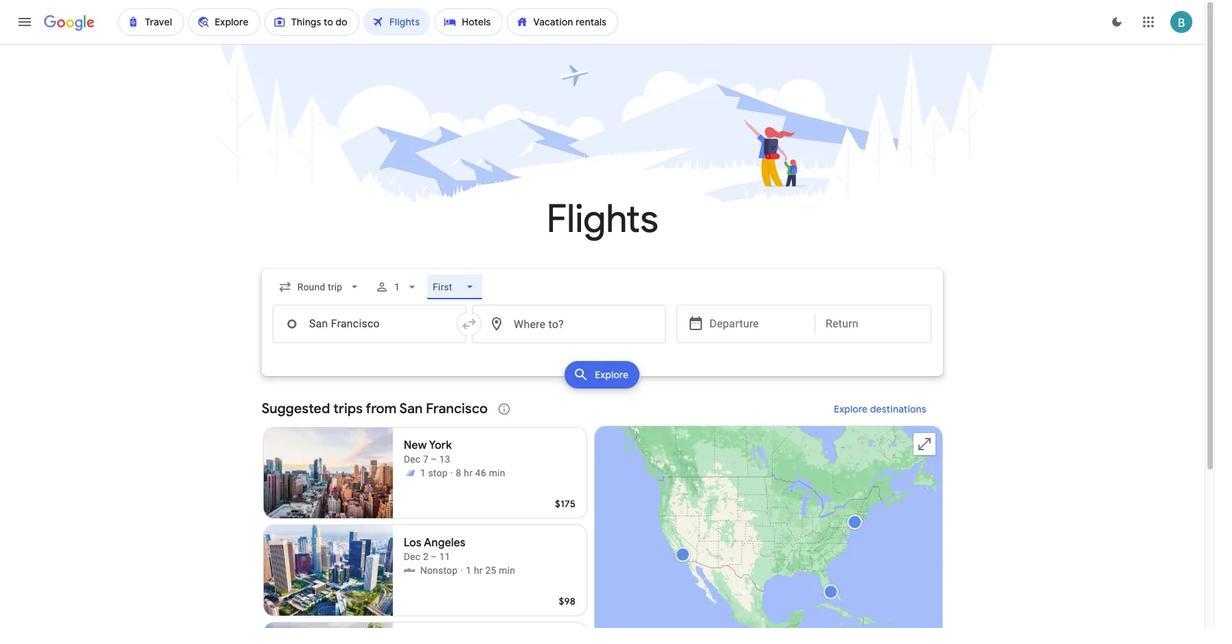 Task type: describe. For each thing, give the bounding box(es) containing it.
explore destinations button
[[818, 393, 943, 426]]

2 – 11
[[423, 552, 450, 563]]

1 for 1
[[395, 282, 400, 293]]

dec for new
[[404, 454, 421, 465]]

destinations
[[871, 403, 927, 416]]

1 stop
[[420, 468, 448, 479]]

$98
[[559, 596, 576, 608]]

new york dec 7 – 13
[[404, 439, 452, 465]]

1 button
[[370, 271, 425, 304]]

explore for explore
[[595, 369, 629, 381]]

 image for new york
[[451, 467, 453, 480]]

8
[[456, 468, 462, 479]]

suggested
[[262, 401, 330, 418]]

8 hr 46 min
[[456, 468, 505, 479]]

trips
[[333, 401, 363, 418]]

Flight search field
[[251, 269, 954, 393]]

1 for 1 hr 25 min
[[466, 566, 472, 576]]

46
[[475, 468, 486, 479]]

san
[[399, 401, 423, 418]]

change appearance image
[[1101, 5, 1134, 38]]

explore for explore destinations
[[834, 403, 868, 416]]

Departure text field
[[710, 306, 805, 343]]

suggested trips from san francisco
[[262, 401, 488, 418]]

los angeles dec 2 – 11
[[404, 537, 466, 563]]

explore button
[[565, 361, 640, 389]]



Task type: locate. For each thing, give the bounding box(es) containing it.
2 vertical spatial 1
[[466, 566, 472, 576]]

1 vertical spatial 1
[[420, 468, 426, 479]]

explore left destinations
[[834, 403, 868, 416]]

1 vertical spatial explore
[[834, 403, 868, 416]]

 image
[[451, 467, 453, 480], [461, 564, 463, 578]]

min right 25 on the bottom left of page
[[499, 566, 515, 576]]

1
[[395, 282, 400, 293], [420, 468, 426, 479], [466, 566, 472, 576]]

1 horizontal spatial hr
[[474, 566, 483, 576]]

nonstop
[[420, 566, 458, 576]]

explore inside explore button
[[595, 369, 629, 381]]

francisco
[[426, 401, 488, 418]]

min for york
[[489, 468, 505, 479]]

min
[[489, 468, 505, 479], [499, 566, 515, 576]]

explore
[[595, 369, 629, 381], [834, 403, 868, 416]]

175 US dollars text field
[[555, 498, 576, 511]]

7 – 13
[[423, 454, 450, 465]]

from
[[366, 401, 397, 418]]

dec up 'frontier and spirit' image
[[404, 454, 421, 465]]

0 vertical spatial min
[[489, 468, 505, 479]]

hr
[[464, 468, 473, 479], [474, 566, 483, 576]]

suggested trips from san francisco region
[[262, 393, 943, 629]]

explore inside explore destinations 'button'
[[834, 403, 868, 416]]

1 hr 25 min
[[466, 566, 515, 576]]

1 horizontal spatial 1
[[420, 468, 426, 479]]

jetblue image
[[404, 566, 415, 576]]

 image right "nonstop" at the bottom left
[[461, 564, 463, 578]]

0 horizontal spatial 1
[[395, 282, 400, 293]]

explore destinations
[[834, 403, 927, 416]]

dec for los
[[404, 552, 421, 563]]

Where to? text field
[[472, 305, 666, 344]]

los
[[404, 537, 422, 550]]

2 dec from the top
[[404, 552, 421, 563]]

frontier and spirit image
[[404, 468, 415, 479]]

flights
[[547, 195, 659, 244]]

dec inside los angeles dec 2 – 11
[[404, 552, 421, 563]]

1 for 1 stop
[[420, 468, 426, 479]]

1 vertical spatial  image
[[461, 564, 463, 578]]

None text field
[[273, 305, 467, 344]]

2 horizontal spatial 1
[[466, 566, 472, 576]]

dec inside new york dec 7 – 13
[[404, 454, 421, 465]]

1 vertical spatial hr
[[474, 566, 483, 576]]

0 vertical spatial explore
[[595, 369, 629, 381]]

1 horizontal spatial explore
[[834, 403, 868, 416]]

1 inside popup button
[[395, 282, 400, 293]]

york
[[429, 439, 452, 453]]

0 vertical spatial hr
[[464, 468, 473, 479]]

0 horizontal spatial explore
[[595, 369, 629, 381]]

hr for los angeles
[[474, 566, 483, 576]]

0 horizontal spatial hr
[[464, 468, 473, 479]]

hr right 8
[[464, 468, 473, 479]]

0 vertical spatial  image
[[451, 467, 453, 480]]

dec down los
[[404, 552, 421, 563]]

hr left 25 on the bottom left of page
[[474, 566, 483, 576]]

explore down where to? text box
[[595, 369, 629, 381]]

dec
[[404, 454, 421, 465], [404, 552, 421, 563]]

 image for los angeles
[[461, 564, 463, 578]]

new
[[404, 439, 427, 453]]

1 vertical spatial dec
[[404, 552, 421, 563]]

1 vertical spatial min
[[499, 566, 515, 576]]

1 dec from the top
[[404, 454, 421, 465]]

Return text field
[[826, 306, 921, 343]]

stop
[[428, 468, 448, 479]]

 image left 8
[[451, 467, 453, 480]]

hr for new york
[[464, 468, 473, 479]]

0 horizontal spatial  image
[[451, 467, 453, 480]]

angeles
[[424, 537, 466, 550]]

$175
[[555, 498, 576, 511]]

0 vertical spatial 1
[[395, 282, 400, 293]]

min right 46
[[489, 468, 505, 479]]

main menu image
[[16, 14, 33, 30]]

25
[[485, 566, 496, 576]]

min for angeles
[[499, 566, 515, 576]]

98 US dollars text field
[[559, 596, 576, 608]]

None field
[[273, 275, 367, 300], [428, 275, 483, 300], [273, 275, 367, 300], [428, 275, 483, 300]]

0 vertical spatial dec
[[404, 454, 421, 465]]

1 horizontal spatial  image
[[461, 564, 463, 578]]



Task type: vqa. For each thing, say whether or not it's contained in the screenshot.
Los
yes



